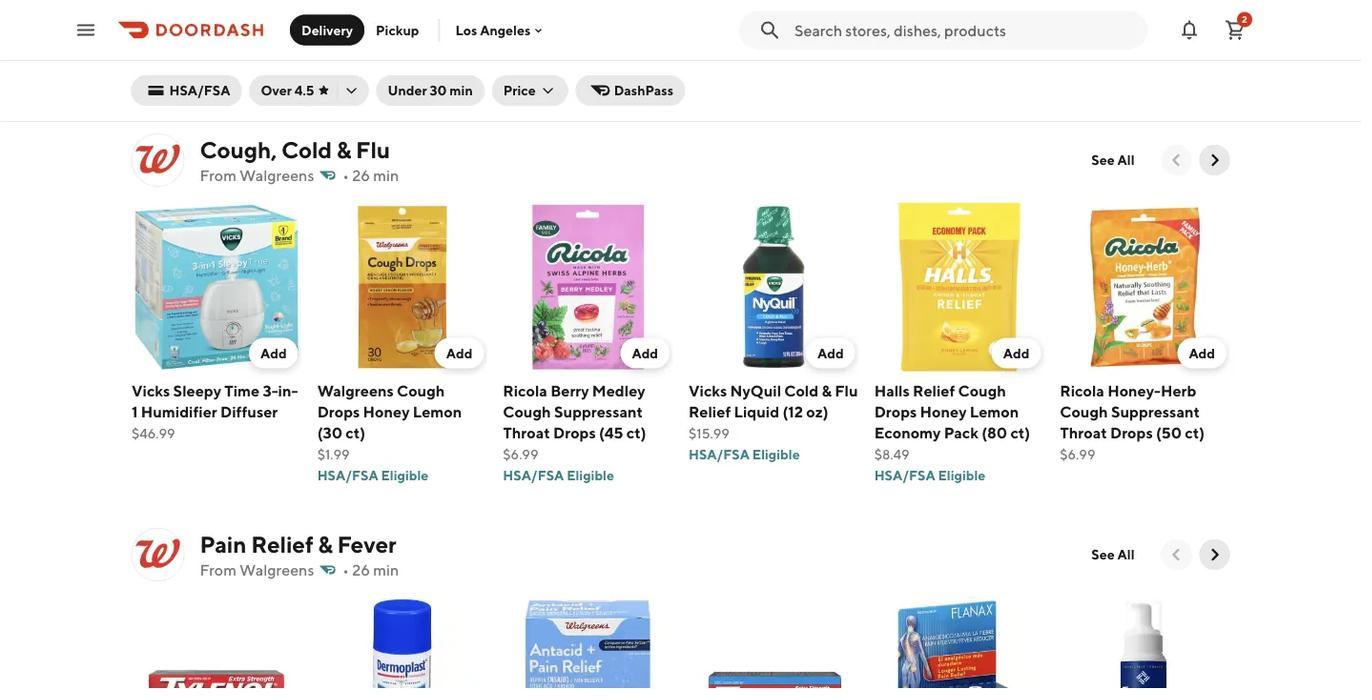 Task type: locate. For each thing, give the bounding box(es) containing it.
(45
[[599, 424, 623, 442]]

suppressant up the (50
[[1111, 403, 1200, 421]]

ct) right (80
[[1010, 424, 1030, 442]]

suppressant inside ricola berry medley cough suppressant throat drops (45 ct) $6.99 hsa/fsa eligible
[[554, 403, 643, 421]]

from
[[200, 167, 237, 185], [200, 562, 237, 580]]

eligible down pack
[[938, 468, 985, 483]]

1 horizontal spatial flu
[[835, 382, 858, 400]]

over 4.5 button
[[250, 75, 369, 106]]

ct)
[[345, 424, 365, 442], [626, 424, 646, 442], [1010, 424, 1030, 442], [1185, 424, 1205, 442]]

$6.99 inside ricola berry medley cough suppressant throat drops (45 ct) $6.99 hsa/fsa eligible
[[503, 447, 538, 462]]

ricola inside ricola honey-herb cough suppressant throat drops (50 ct) $6.99
[[1060, 382, 1104, 400]]

(30
[[317, 424, 342, 442]]

sleepy
[[173, 382, 221, 400]]

flu down under
[[356, 136, 390, 163]]

min right 34
[[936, 61, 959, 76]]

delivery
[[267, 61, 315, 76], [641, 61, 689, 76], [1007, 61, 1056, 76]]

$8.49
[[874, 447, 909, 462]]

halls relief cough drops honey lemon economy pack (80 ct) $8.49 hsa/fsa eligible
[[874, 382, 1030, 483]]

1 vicks from the left
[[131, 382, 170, 400]]

vicks inside "vicks nyquil cold & flu relief liquid (12 oz) $15.99 hsa/fsa eligible"
[[688, 382, 727, 400]]

0 horizontal spatial throat
[[503, 424, 550, 442]]

2 • 26 min from the top
[[343, 562, 399, 580]]

1 horizontal spatial &
[[337, 136, 351, 163]]

6 add from the left
[[1189, 346, 1215, 361]]

add
[[260, 346, 286, 361], [446, 346, 472, 361], [632, 346, 658, 361], [817, 346, 844, 361], [1003, 346, 1029, 361], [1189, 346, 1215, 361]]

vicks sleepy time 3-in-1 humidifier diffuser image
[[131, 202, 302, 373]]

add for vicks sleepy time 3-in- 1 humidifier diffuser
[[260, 346, 286, 361]]

eligible inside "vicks nyquil cold & flu relief liquid (12 oz) $15.99 hsa/fsa eligible"
[[752, 447, 800, 462]]

1 vertical spatial 26
[[352, 167, 370, 185]]

hsa/fsa down $8.49
[[874, 468, 935, 483]]

walgreens cough drops honey lemon (30 ct) image
[[317, 202, 487, 373]]

1 from walgreens from the top
[[200, 167, 314, 185]]

min right 24
[[570, 61, 592, 76]]

hsa/fsa inside walgreens cough drops honey lemon (30 ct) $1.99 hsa/fsa eligible
[[317, 468, 378, 483]]

drops
[[317, 403, 360, 421], [874, 403, 917, 421], [553, 424, 596, 442], [1110, 424, 1153, 442]]

eligible
[[752, 447, 800, 462], [381, 468, 428, 483], [566, 468, 614, 483], [938, 468, 985, 483]]

lemon inside walgreens cough drops honey lemon (30 ct) $1.99 hsa/fsa eligible
[[412, 403, 462, 421]]

add for halls relief cough drops honey lemon economy pack (80 ct)
[[1003, 346, 1029, 361]]

min down fever
[[373, 562, 399, 580]]

time
[[224, 382, 259, 400]]

1 horizontal spatial cold
[[784, 382, 818, 400]]

2 from walgreens from the top
[[200, 562, 314, 580]]

drops left (45 at the left
[[553, 424, 596, 442]]

see all for pain relief & fever
[[1092, 547, 1135, 563]]

1 vertical spatial flu
[[835, 382, 858, 400]]

delivery down store search: begin typing to search for stores available on doordash text box
[[1007, 61, 1056, 76]]

honey inside the halls relief cough drops honey lemon economy pack (80 ct) $8.49 hsa/fsa eligible
[[920, 403, 967, 421]]

throat inside ricola berry medley cough suppressant throat drops (45 ct) $6.99 hsa/fsa eligible
[[503, 424, 550, 442]]

click to add this store to your saved list image
[[828, 36, 851, 59]]

34
[[918, 61, 934, 76]]

(12
[[782, 403, 803, 421]]

2 horizontal spatial delivery
[[1007, 61, 1056, 76]]

26 down fever
[[352, 562, 370, 580]]

mi right 1.7
[[892, 61, 907, 76]]

$1.99
[[317, 447, 349, 462]]

vicks
[[131, 382, 170, 400], [688, 382, 727, 400]]

suppressant up (45 at the left
[[554, 403, 643, 421]]

5 add from the left
[[1003, 346, 1029, 361]]

1 horizontal spatial relief
[[688, 403, 731, 421]]

lemon inside the halls relief cough drops honey lemon economy pack (80 ct) $8.49 hsa/fsa eligible
[[970, 403, 1019, 421]]

1 $6.99 from the left
[[503, 447, 538, 462]]

vicks up 1
[[131, 382, 170, 400]]

0 vertical spatial see all link
[[1080, 145, 1146, 176]]

ricola left honey-
[[1060, 382, 1104, 400]]

ct) right (45 at the left
[[626, 424, 646, 442]]

from walgreens for pain
[[200, 562, 314, 580]]

1 from from the top
[[200, 167, 237, 185]]

0 vertical spatial see all
[[1092, 152, 1135, 168]]

hsa/fsa down $15.99
[[688, 447, 750, 462]]

0 vertical spatial • 26 min
[[343, 167, 399, 185]]

24
[[551, 61, 567, 76]]

1 horizontal spatial honey
[[920, 403, 967, 421]]

1 ricola from the left
[[503, 382, 547, 400]]

1 see all from the top
[[1092, 152, 1135, 168]]

1 see all link from the top
[[1080, 145, 1146, 176]]

los angeles
[[456, 22, 531, 38]]

1 all from the top
[[1118, 152, 1135, 168]]

$46.99
[[131, 426, 175, 441]]

suppressant for (45
[[554, 403, 643, 421]]

$3.99 down store search: begin typing to search for stores available on doordash text box
[[970, 61, 1005, 76]]

& for flu
[[337, 136, 351, 163]]

throat
[[503, 424, 550, 442], [1060, 424, 1107, 442]]

0 horizontal spatial honey
[[363, 403, 409, 421]]

1 fee from the left
[[318, 61, 337, 76]]

0 horizontal spatial delivery
[[267, 61, 315, 76]]

mi inside 'cvs 0.3 mi • 24 min • $3.99 delivery fee'
[[526, 61, 540, 76]]

0 horizontal spatial suppressant
[[554, 403, 643, 421]]

pain
[[200, 531, 247, 558]]

relief right the halls
[[913, 382, 955, 400]]

pack
[[944, 424, 978, 442]]

from down "cough,"
[[200, 167, 237, 185]]

0 vertical spatial see
[[1092, 152, 1115, 168]]

hsa/fsa inside ricola berry medley cough suppressant throat drops (45 ct) $6.99 hsa/fsa eligible
[[503, 468, 564, 483]]

previous button of carousel image
[[1167, 151, 1187, 170], [1167, 546, 1187, 565]]

walgreens up "(30"
[[317, 382, 393, 400]]

relief inside the halls relief cough drops honey lemon economy pack (80 ct) $8.49 hsa/fsa eligible
[[913, 382, 955, 400]]

ricola
[[503, 382, 547, 400], [1060, 382, 1104, 400]]

walgreens down pain relief & fever
[[240, 562, 314, 580]]

see
[[1092, 152, 1115, 168], [1092, 547, 1115, 563]]

• 26 min down fever
[[343, 562, 399, 580]]

1 horizontal spatial mi
[[526, 61, 540, 76]]

drops left the (50
[[1110, 424, 1153, 442]]

suppressant
[[554, 403, 643, 421], [1111, 403, 1200, 421]]

ct) right "(30"
[[345, 424, 365, 442]]

pickup
[[376, 22, 419, 38]]

0 vertical spatial cold
[[281, 136, 332, 163]]

economy
[[874, 424, 941, 442]]

previous button of carousel image left next button of carousel image
[[1167, 546, 1187, 565]]

26 down cough, cold & flu
[[352, 167, 370, 185]]

all
[[1118, 152, 1135, 168], [1118, 547, 1135, 563]]

(80
[[982, 424, 1007, 442]]

4 add from the left
[[817, 346, 844, 361]]

1 vertical spatial &
[[822, 382, 832, 400]]

1 vertical spatial from
[[200, 562, 237, 580]]

2 horizontal spatial fee
[[1058, 61, 1078, 76]]

from walgreens
[[200, 167, 314, 185], [200, 562, 314, 580]]

2 vertical spatial 26
[[352, 562, 370, 580]]

eligible down (12
[[752, 447, 800, 462]]

3 $3.99 from the left
[[970, 61, 1005, 76]]

1 vertical spatial relief
[[688, 403, 731, 421]]

0 horizontal spatial ricola
[[503, 382, 547, 400]]

$6.99 inside ricola honey-herb cough suppressant throat drops (50 ct) $6.99
[[1060, 447, 1095, 462]]

mi right 1.0
[[152, 61, 166, 76]]

throat left the (50
[[1060, 424, 1107, 442]]

4.6
[[131, 82, 151, 97]]

1 vertical spatial • 26 min
[[343, 562, 399, 580]]

relief inside "vicks nyquil cold & flu relief liquid (12 oz) $15.99 hsa/fsa eligible"
[[688, 403, 731, 421]]

3 fee from the left
[[1058, 61, 1078, 76]]

halls relief cough drops honey lemon economy pack (80 ct) image
[[874, 202, 1045, 373]]

0 horizontal spatial flu
[[356, 136, 390, 163]]

halls
[[874, 382, 910, 400]]

0 vertical spatial from
[[200, 167, 237, 185]]

2 delivery from the left
[[641, 61, 689, 76]]

2 mi from the left
[[526, 61, 540, 76]]

0 vertical spatial flu
[[356, 136, 390, 163]]

1 horizontal spatial throat
[[1060, 424, 1107, 442]]

$3.99 inside 'cvs 0.3 mi • 24 min • $3.99 delivery fee'
[[603, 61, 638, 76]]

2 from from the top
[[200, 562, 237, 580]]

relief for drops
[[913, 382, 955, 400]]

ct) inside the halls relief cough drops honey lemon economy pack (80 ct) $8.49 hsa/fsa eligible
[[1010, 424, 1030, 442]]

vicks up $15.99
[[688, 382, 727, 400]]

mi right 0.3 on the top of page
[[526, 61, 540, 76]]

ricola berry medley cough suppressant throat drops (45 ct) $6.99 hsa/fsa eligible
[[503, 382, 646, 483]]

eligible up fever
[[381, 468, 428, 483]]

2 lemon from the left
[[970, 403, 1019, 421]]

& inside "vicks nyquil cold & flu relief liquid (12 oz) $15.99 hsa/fsa eligible"
[[822, 382, 832, 400]]

min up '(1,600+)'
[[196, 61, 218, 76]]

0 vertical spatial previous button of carousel image
[[1167, 151, 1187, 170]]

1 horizontal spatial ricola
[[1060, 382, 1104, 400]]

0 vertical spatial relief
[[913, 382, 955, 400]]

4.7
[[503, 82, 521, 97]]

walgreens cough drops honey lemon (30 ct) $1.99 hsa/fsa eligible
[[317, 382, 462, 483]]

throat left (45 at the left
[[503, 424, 550, 442]]

1 horizontal spatial fee
[[692, 61, 711, 76]]

rite
[[874, 37, 904, 55]]

from walgreens down pain
[[200, 562, 314, 580]]

2 previous button of carousel image from the top
[[1167, 546, 1187, 565]]

relief
[[913, 382, 955, 400], [688, 403, 731, 421], [251, 531, 313, 558]]

1 vertical spatial all
[[1118, 547, 1135, 563]]

1 horizontal spatial $6.99
[[1060, 447, 1095, 462]]

hsa/fsa
[[169, 83, 230, 98], [688, 447, 750, 462], [317, 468, 378, 483], [503, 468, 564, 483], [874, 468, 935, 483]]

1 • 26 min from the top
[[343, 167, 399, 185]]

ct) right the (50
[[1185, 424, 1205, 442]]

3 add from the left
[[632, 346, 658, 361]]

vicks nyquil cold & flu relief liquid (12 oz) $15.99 hsa/fsa eligible
[[688, 382, 858, 462]]

1 vertical spatial previous button of carousel image
[[1167, 546, 1187, 565]]

1 vertical spatial see all
[[1092, 547, 1135, 563]]

1 suppressant from the left
[[554, 403, 643, 421]]

$3.99
[[229, 61, 264, 76], [603, 61, 638, 76], [970, 61, 1005, 76]]

26
[[177, 61, 193, 76], [352, 167, 370, 185], [352, 562, 370, 580]]

see for pain relief & fever
[[1092, 547, 1115, 563]]

26 up '(1,600+)'
[[177, 61, 193, 76]]

honey
[[363, 403, 409, 421], [920, 403, 967, 421]]

0 vertical spatial from walgreens
[[200, 167, 314, 185]]

2 throat from the left
[[1060, 424, 1107, 442]]

3 ct) from the left
[[1010, 424, 1030, 442]]

flu left the halls
[[835, 382, 858, 400]]

1 $3.99 from the left
[[229, 61, 264, 76]]

0 vertical spatial &
[[337, 136, 351, 163]]

2 vicks from the left
[[688, 382, 727, 400]]

ricola honey-herb cough suppressant throat drops (50 ct) image
[[1060, 202, 1230, 373]]

cough, cold & flu
[[200, 136, 390, 163]]

0 horizontal spatial fee
[[318, 61, 337, 76]]

fee inside 'cvs 0.3 mi • 24 min • $3.99 delivery fee'
[[692, 61, 711, 76]]

suppressant inside ricola honey-herb cough suppressant throat drops (50 ct) $6.99
[[1111, 403, 1200, 421]]

•
[[169, 61, 175, 76], [221, 61, 227, 76], [543, 61, 549, 76], [595, 61, 601, 76], [910, 61, 915, 76], [962, 61, 967, 76], [343, 167, 349, 185], [343, 562, 349, 580]]

min right 30
[[450, 83, 473, 98]]

1 vertical spatial cold
[[784, 382, 818, 400]]

relief up $15.99
[[688, 403, 731, 421]]

from walgreens down "cough,"
[[200, 167, 314, 185]]

$3.99 up dashpass
[[603, 61, 638, 76]]

• 26 min for flu
[[343, 167, 399, 185]]

drops inside ricola berry medley cough suppressant throat drops (45 ct) $6.99 hsa/fsa eligible
[[553, 424, 596, 442]]

previous button of carousel image for pain relief & fever
[[1167, 546, 1187, 565]]

cold up (12
[[784, 382, 818, 400]]

2 see all link from the top
[[1080, 540, 1146, 571]]

2 $3.99 from the left
[[603, 61, 638, 76]]

0 vertical spatial 26
[[177, 61, 193, 76]]

2 honey from the left
[[920, 403, 967, 421]]

drops down the halls
[[874, 403, 917, 421]]

1 honey from the left
[[363, 403, 409, 421]]

$6.99 for honey-
[[1060, 447, 1095, 462]]

lemon
[[412, 403, 462, 421], [970, 403, 1019, 421]]

hsa/fsa down $1.99
[[317, 468, 378, 483]]

2 horizontal spatial $3.99
[[970, 61, 1005, 76]]

all for pain relief & fever
[[1118, 547, 1135, 563]]

2 vertical spatial relief
[[251, 531, 313, 558]]

& for fever
[[318, 531, 333, 558]]

delivery up over 4.5 on the left top of page
[[267, 61, 315, 76]]

0 vertical spatial all
[[1118, 152, 1135, 168]]

2 ricola from the left
[[1060, 382, 1104, 400]]

1 horizontal spatial delivery
[[641, 61, 689, 76]]

0 horizontal spatial relief
[[251, 531, 313, 558]]

2 horizontal spatial mi
[[892, 61, 907, 76]]

drops up "(30"
[[317, 403, 360, 421]]

2 vertical spatial &
[[318, 531, 333, 558]]

4.5
[[295, 83, 314, 98]]

$6.99
[[503, 447, 538, 462], [1060, 447, 1095, 462]]

1 see from the top
[[1092, 152, 1115, 168]]

1 vertical spatial see
[[1092, 547, 1115, 563]]

vicks inside vicks sleepy time 3-in- 1 humidifier diffuser $46.99
[[131, 382, 170, 400]]

1 horizontal spatial suppressant
[[1111, 403, 1200, 421]]

1 mi from the left
[[152, 61, 166, 76]]

2 horizontal spatial &
[[822, 382, 832, 400]]

next button of carousel image
[[1206, 151, 1225, 170]]

0 horizontal spatial $3.99
[[229, 61, 264, 76]]

&
[[337, 136, 351, 163], [822, 382, 832, 400], [318, 531, 333, 558]]

(1,600+)
[[170, 82, 221, 97]]

2 see all from the top
[[1092, 547, 1135, 563]]

& up oz)
[[822, 382, 832, 400]]

over 4.5
[[261, 83, 314, 98]]

pickup button
[[365, 15, 431, 45]]

hsa/fsa down berry
[[503, 468, 564, 483]]

2 all from the top
[[1118, 547, 1135, 563]]

0 horizontal spatial lemon
[[412, 403, 462, 421]]

$3.99 up over
[[229, 61, 264, 76]]

click to add this store to your saved list image
[[457, 36, 480, 59]]

fee
[[318, 61, 337, 76], [692, 61, 711, 76], [1058, 61, 1078, 76]]

• 26 min
[[343, 167, 399, 185], [343, 562, 399, 580]]

ricola inside ricola berry medley cough suppressant throat drops (45 ct) $6.99 hsa/fsa eligible
[[503, 382, 547, 400]]

1 horizontal spatial vicks
[[688, 382, 727, 400]]

2 add from the left
[[446, 346, 472, 361]]

cvs
[[503, 37, 534, 55]]

all left next button of carousel icon
[[1118, 152, 1135, 168]]

ricola berry medley cough suppressant throat drops (45 ct) image
[[503, 202, 673, 373]]

Store search: begin typing to search for stores available on DoorDash text field
[[795, 20, 1136, 41]]

all left next button of carousel image
[[1118, 547, 1135, 563]]

walgreens up 1.0
[[131, 37, 208, 55]]

2 see from the top
[[1092, 547, 1115, 563]]

1 ct) from the left
[[345, 424, 365, 442]]

min
[[196, 61, 218, 76], [570, 61, 592, 76], [936, 61, 959, 76], [450, 83, 473, 98], [373, 167, 399, 185], [373, 562, 399, 580]]

1 delivery from the left
[[267, 61, 315, 76]]

see all link
[[1080, 145, 1146, 176], [1080, 540, 1146, 571]]

• 26 min for fever
[[343, 562, 399, 580]]

• 26 min down cough, cold & flu
[[343, 167, 399, 185]]

$3.99 for rite aid
[[970, 61, 1005, 76]]

1 throat from the left
[[503, 424, 550, 442]]

see all
[[1092, 152, 1135, 168], [1092, 547, 1135, 563]]

cough inside ricola berry medley cough suppressant throat drops (45 ct) $6.99 hsa/fsa eligible
[[503, 403, 551, 421]]

min down under
[[373, 167, 399, 185]]

2 $6.99 from the left
[[1060, 447, 1095, 462]]

cough
[[397, 382, 445, 400], [958, 382, 1006, 400], [503, 403, 551, 421], [1060, 403, 1108, 421]]

(50
[[1156, 424, 1182, 442]]

see all link for cough, cold & flu
[[1080, 145, 1146, 176]]

2 fee from the left
[[692, 61, 711, 76]]

2 suppressant from the left
[[1111, 403, 1200, 421]]

eligible down (45 at the left
[[566, 468, 614, 483]]

from for cough, cold & flu
[[200, 167, 237, 185]]

0 horizontal spatial $6.99
[[503, 447, 538, 462]]

flanax pain reliever fever reducer tablets (24 ct) image
[[874, 597, 1045, 690]]

vicks for relief
[[688, 382, 727, 400]]

from walgreens for cough,
[[200, 167, 314, 185]]

0 horizontal spatial vicks
[[131, 382, 170, 400]]

price button
[[492, 75, 568, 106]]

los
[[456, 22, 477, 38]]

2 horizontal spatial relief
[[913, 382, 955, 400]]

& left fever
[[318, 531, 333, 558]]

1 add from the left
[[260, 346, 286, 361]]

see for cough, cold & flu
[[1092, 152, 1115, 168]]

3 mi from the left
[[892, 61, 907, 76]]

1 lemon from the left
[[412, 403, 462, 421]]

1 vertical spatial from walgreens
[[200, 562, 314, 580]]

relief right pain
[[251, 531, 313, 558]]

hsa/fsa down 1.0 mi • 26 min • $3.99 delivery fee
[[169, 83, 230, 98]]

from down pain
[[200, 562, 237, 580]]

1 horizontal spatial $3.99
[[603, 61, 638, 76]]

see all for cough, cold & flu
[[1092, 152, 1135, 168]]

3 delivery from the left
[[1007, 61, 1056, 76]]

previous button of carousel image left next button of carousel icon
[[1167, 151, 1187, 170]]

1 previous button of carousel image from the top
[[1167, 151, 1187, 170]]

add button
[[249, 338, 298, 369], [249, 338, 298, 369], [434, 338, 484, 369], [434, 338, 484, 369], [620, 338, 669, 369], [620, 338, 669, 369], [806, 338, 855, 369], [806, 338, 855, 369], [992, 338, 1041, 369], [992, 338, 1041, 369], [1177, 338, 1227, 369], [1177, 338, 1227, 369]]

(650+)
[[540, 82, 583, 97]]

0 horizontal spatial &
[[318, 531, 333, 558]]

drops inside walgreens cough drops honey lemon (30 ct) $1.99 hsa/fsa eligible
[[317, 403, 360, 421]]

cold
[[281, 136, 332, 163], [784, 382, 818, 400]]

throat inside ricola honey-herb cough suppressant throat drops (50 ct) $6.99
[[1060, 424, 1107, 442]]

cold inside "vicks nyquil cold & flu relief liquid (12 oz) $15.99 hsa/fsa eligible"
[[784, 382, 818, 400]]

cold down 'over 4.5' button
[[281, 136, 332, 163]]

2 ct) from the left
[[626, 424, 646, 442]]

relief for fever
[[251, 531, 313, 558]]

& down 'over 4.5' button
[[337, 136, 351, 163]]

1 horizontal spatial lemon
[[970, 403, 1019, 421]]

mi
[[152, 61, 166, 76], [526, 61, 540, 76], [892, 61, 907, 76]]

ricola left berry
[[503, 382, 547, 400]]

delivery up dashpass
[[641, 61, 689, 76]]

4 ct) from the left
[[1185, 424, 1205, 442]]

ricola for honey-
[[1060, 382, 1104, 400]]

cough inside ricola honey-herb cough suppressant throat drops (50 ct) $6.99
[[1060, 403, 1108, 421]]

0 horizontal spatial mi
[[152, 61, 166, 76]]

26 for cough, cold & flu
[[352, 167, 370, 185]]

1 vertical spatial see all link
[[1080, 540, 1146, 571]]

honey-
[[1108, 382, 1161, 400]]

add for ricola honey-herb cough suppressant throat drops (50 ct)
[[1189, 346, 1215, 361]]



Task type: vqa. For each thing, say whether or not it's contained in the screenshot.
relief for Drops
yes



Task type: describe. For each thing, give the bounding box(es) containing it.
throat for honey-
[[1060, 424, 1107, 442]]

nyquil
[[730, 382, 781, 400]]

1.7
[[874, 61, 889, 76]]

fever
[[337, 531, 397, 558]]

mi for rite aid
[[892, 61, 907, 76]]

drops inside the halls relief cough drops honey lemon economy pack (80 ct) $8.49 hsa/fsa eligible
[[874, 403, 917, 421]]

delivery for walgreens
[[267, 61, 315, 76]]

0 horizontal spatial cold
[[281, 136, 332, 163]]

fee for walgreens
[[318, 61, 337, 76]]

throat for berry
[[503, 424, 550, 442]]

vicks sleepy time 3-in- 1 humidifier diffuser $46.99
[[131, 382, 298, 441]]

vicks nyquil cold & flu relief liquid (12 oz) image
[[688, 202, 859, 373]]

in-
[[278, 382, 298, 400]]

theraworx nerve relief foam (7.1 oz) image
[[1060, 597, 1230, 690]]

flu inside "vicks nyquil cold & flu relief liquid (12 oz) $15.99 hsa/fsa eligible"
[[835, 382, 858, 400]]

drops inside ricola honey-herb cough suppressant throat drops (50 ct) $6.99
[[1110, 424, 1153, 442]]

delivery for rite aid
[[1007, 61, 1056, 76]]

30
[[430, 83, 447, 98]]

cough inside the halls relief cough drops honey lemon economy pack (80 ct) $8.49 hsa/fsa eligible
[[958, 382, 1006, 400]]

$6.99 for berry
[[503, 447, 538, 462]]

add for walgreens cough drops honey lemon (30 ct)
[[446, 346, 472, 361]]

herb
[[1161, 382, 1196, 400]]

dashpass
[[614, 83, 674, 98]]

1
[[131, 403, 137, 421]]

walgreens effervescent pain relief tablets original (36 ct) image
[[503, 597, 673, 690]]

3-
[[262, 382, 278, 400]]

from for pain relief & fever
[[200, 562, 237, 580]]

suppressant for (50
[[1111, 403, 1200, 421]]

dashpass button
[[576, 75, 685, 106]]

open menu image
[[74, 19, 97, 42]]

walgreens down cough, cold & flu
[[240, 167, 314, 185]]

delivery
[[302, 22, 353, 38]]

rite aid
[[874, 37, 932, 55]]

1.0
[[131, 61, 149, 76]]

previous button of carousel image for cough, cold & flu
[[1167, 151, 1187, 170]]

1.0 mi • 26 min • $3.99 delivery fee
[[131, 61, 337, 76]]

pain relief & fever
[[200, 531, 397, 558]]

1 items, open order cart image
[[1224, 19, 1247, 42]]

mi for walgreens
[[152, 61, 166, 76]]

under
[[388, 83, 427, 98]]

hsa/fsa inside button
[[169, 83, 230, 98]]

fee for rite aid
[[1058, 61, 1078, 76]]

ricola for berry
[[503, 382, 547, 400]]

notification bell image
[[1178, 19, 1201, 42]]

hsa/fsa inside the halls relief cough drops honey lemon economy pack (80 ct) $8.49 hsa/fsa eligible
[[874, 468, 935, 483]]

oz)
[[806, 403, 828, 421]]

tylenol extra strength rapid release 500 mg gelcaps (100 ct) image
[[131, 597, 302, 690]]

min inside button
[[450, 83, 473, 98]]

over
[[261, 83, 292, 98]]

add for vicks nyquil cold & flu relief liquid (12 oz)
[[817, 346, 844, 361]]

angeles
[[480, 22, 531, 38]]

2 button
[[1217, 11, 1255, 49]]

2
[[1242, 14, 1248, 25]]

$15.99
[[688, 426, 729, 441]]

0.3
[[503, 61, 523, 76]]

cvs 0.3 mi • 24 min • $3.99 delivery fee
[[503, 37, 711, 76]]

delivery inside 'cvs 0.3 mi • 24 min • $3.99 delivery fee'
[[641, 61, 689, 76]]

min inside 'cvs 0.3 mi • 24 min • $3.99 delivery fee'
[[570, 61, 592, 76]]

eligible inside the halls relief cough drops honey lemon economy pack (80 ct) $8.49 hsa/fsa eligible
[[938, 468, 985, 483]]

delivery button
[[290, 15, 365, 45]]

under 30 min button
[[376, 75, 485, 106]]

cough,
[[200, 136, 277, 163]]

humidifier
[[140, 403, 217, 421]]

diffuser
[[220, 403, 277, 421]]

ct) inside ricola berry medley cough suppressant throat drops (45 ct) $6.99 hsa/fsa eligible
[[626, 424, 646, 442]]

under 30 min
[[388, 83, 473, 98]]

hsa/fsa inside "vicks nyquil cold & flu relief liquid (12 oz) $15.99 hsa/fsa eligible"
[[688, 447, 750, 462]]

add for ricola berry medley cough suppressant throat drops (45 ct)
[[632, 346, 658, 361]]

cough inside walgreens cough drops honey lemon (30 ct) $1.99 hsa/fsa eligible
[[397, 382, 445, 400]]

$3.99 for walgreens
[[229, 61, 264, 76]]

price
[[504, 83, 536, 98]]

liquid
[[734, 403, 779, 421]]

ricola honey-herb cough suppressant throat drops (50 ct) $6.99
[[1060, 382, 1205, 462]]

all for cough, cold & flu
[[1118, 152, 1135, 168]]

ct) inside walgreens cough drops honey lemon (30 ct) $1.99 hsa/fsa eligible
[[345, 424, 365, 442]]

medley
[[592, 382, 645, 400]]

next button of carousel image
[[1206, 546, 1225, 565]]

eligible inside ricola berry medley cough suppressant throat drops (45 ct) $6.99 hsa/fsa eligible
[[566, 468, 614, 483]]

hsa/fsa button
[[131, 75, 242, 106]]

26 for pain relief & fever
[[352, 562, 370, 580]]

aid
[[907, 37, 932, 55]]

see all link for pain relief & fever
[[1080, 540, 1146, 571]]

1.7 mi • 34 min • $3.99 delivery fee
[[874, 61, 1078, 76]]

ct) inside ricola honey-herb cough suppressant throat drops (50 ct) $6.99
[[1185, 424, 1205, 442]]

tylenol pm extra strength pain reliever & sleep aid 500 mg caplets (24 ct) image
[[688, 597, 859, 690]]

walgreens inside walgreens cough drops honey lemon (30 ct) $1.99 hsa/fsa eligible
[[317, 382, 393, 400]]

berry
[[550, 382, 589, 400]]

dermoplast pain & itch relief spray (2.75 oz) image
[[317, 597, 487, 690]]

vicks for 1
[[131, 382, 170, 400]]

eligible inside walgreens cough drops honey lemon (30 ct) $1.99 hsa/fsa eligible
[[381, 468, 428, 483]]

honey inside walgreens cough drops honey lemon (30 ct) $1.99 hsa/fsa eligible
[[363, 403, 409, 421]]

los angeles button
[[456, 22, 546, 38]]



